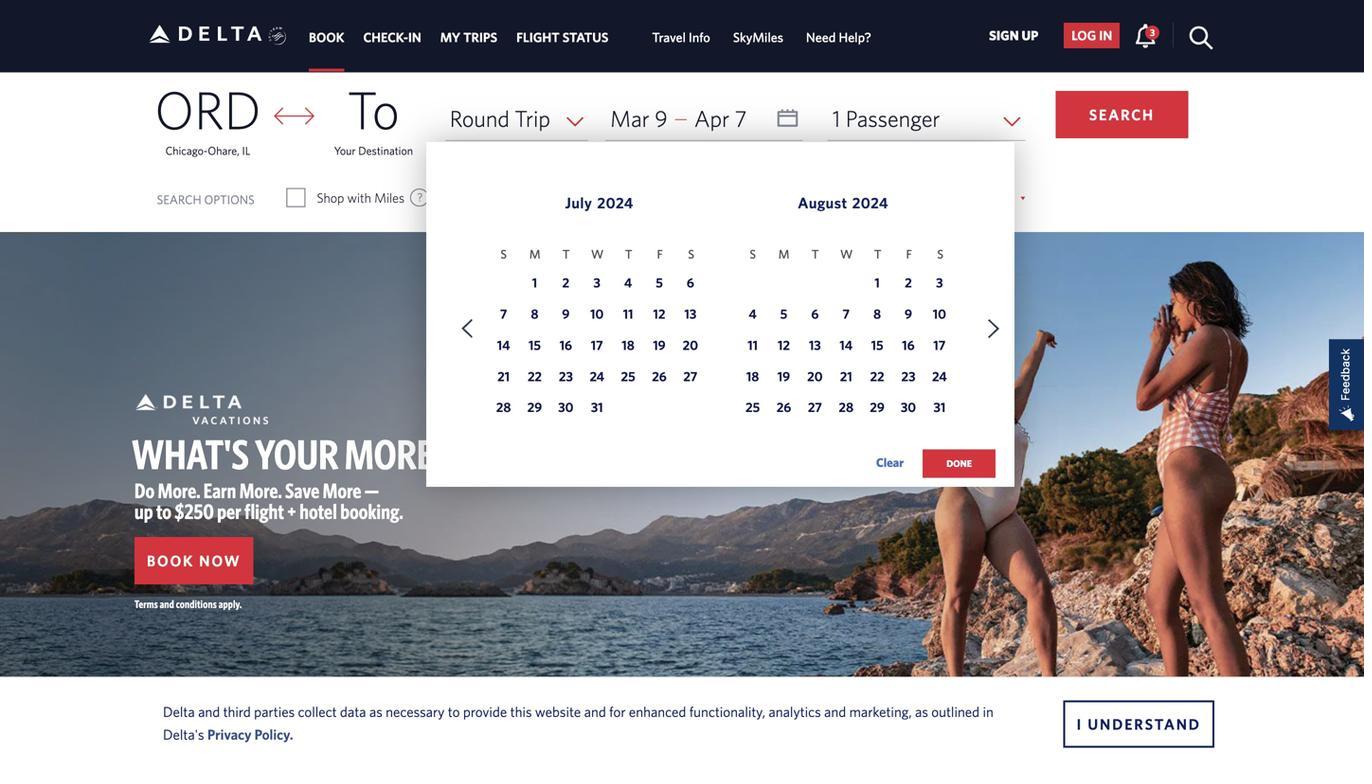 Task type: describe. For each thing, give the bounding box(es) containing it.
1 horizontal spatial 25 link
[[740, 397, 765, 422]]

check-in link
[[363, 20, 421, 54]]

0 vertical spatial 13 link
[[678, 304, 703, 328]]

do
[[135, 478, 155, 503]]

2 22 link from the left
[[865, 366, 890, 391]]

4 s from the left
[[937, 247, 943, 261]]

to your destination
[[334, 78, 413, 157]]

2 as from the left
[[915, 703, 928, 720]]

per
[[217, 499, 241, 523]]

1 horizontal spatial 4 link
[[740, 304, 765, 328]]

0 horizontal spatial 25 link
[[616, 366, 640, 391]]

0 vertical spatial 27 link
[[678, 366, 703, 391]]

what's
[[132, 430, 249, 478]]

flight status
[[516, 29, 608, 45]]

14 for 1st 14 link from the right
[[840, 337, 853, 353]]

1 vertical spatial 13 link
[[803, 335, 827, 359]]

18 for the leftmost 18 link
[[622, 337, 634, 353]]

1 horizontal spatial 11 link
[[740, 335, 765, 359]]

1 for august 2024 1 link
[[875, 275, 880, 290]]

website
[[535, 703, 581, 720]]

0 vertical spatial 19 link
[[647, 335, 672, 359]]

&
[[1114, 18, 1124, 34]]

this
[[510, 703, 532, 720]]

9 for first 9 link from the right
[[905, 306, 912, 322]]

trip
[[515, 105, 550, 132]]

1 vertical spatial 27
[[808, 399, 822, 415]]

0 vertical spatial 27
[[683, 368, 697, 384]]

m for august
[[778, 247, 790, 261]]

25 for rightmost 25 link
[[745, 399, 760, 415]]

bag
[[1087, 18, 1111, 34]]

analytics
[[769, 703, 821, 720]]

trips
[[463, 29, 497, 45]]

il
[[242, 144, 250, 157]]

refundable fares
[[485, 190, 578, 206]]

terms and conditions apply.
[[135, 598, 242, 611]]

apply.
[[219, 598, 242, 611]]

third
[[223, 703, 251, 720]]

my trips
[[440, 29, 497, 45]]

1 22 link from the left
[[522, 366, 547, 391]]

for
[[609, 703, 626, 720]]

outlined
[[931, 703, 980, 720]]

shop with miles
[[317, 190, 404, 206]]

delta for delta amex cards
[[767, 18, 799, 34]]

Shop with Miles checkbox
[[287, 188, 304, 207]]

13 for the bottommost "13" link
[[809, 337, 821, 353]]

skymiles link
[[733, 20, 783, 54]]

2 for july 2024
[[562, 275, 569, 290]]

2 15 from the left
[[871, 337, 883, 353]]

m for july
[[529, 247, 540, 261]]

2 link for august 2024
[[896, 272, 921, 297]]

with
[[347, 190, 371, 206]]

1 28 link from the left
[[491, 397, 516, 422]]

1 link for july 2024
[[522, 272, 547, 297]]

1 9 link from the left
[[554, 304, 578, 328]]

+
[[287, 499, 296, 523]]

0 vertical spatial 11 link
[[616, 304, 640, 328]]

need help? link
[[806, 20, 871, 54]]

1 29 link from the left
[[522, 397, 547, 422]]

f for august 2024
[[906, 247, 912, 261]]

3 s from the left
[[750, 247, 756, 261]]

updated
[[1031, 18, 1083, 34]]

$250
[[175, 499, 214, 523]]

hotel
[[300, 499, 337, 523]]

2 17 from the left
[[933, 337, 946, 353]]

1 vertical spatial 12
[[778, 337, 790, 353]]

skymiles
[[733, 29, 783, 45]]

fees
[[1167, 18, 1196, 34]]

2 9 link from the left
[[896, 304, 921, 328]]

privacy policy. link
[[207, 726, 293, 743]]

august 2024
[[798, 194, 889, 211]]

1 more. from the left
[[158, 478, 200, 503]]

2 10 link from the left
[[927, 304, 952, 328]]

necessary
[[386, 703, 445, 720]]

2 14 link from the left
[[834, 335, 858, 359]]

Round Trip field
[[445, 97, 588, 141]]

4 t from the left
[[874, 247, 881, 261]]

help?
[[839, 29, 871, 45]]

1 as from the left
[[369, 703, 382, 720]]

in inside delta and third parties collect data as necessary to provide this website and for enhanced functionality, analytics and marketing, as outlined in delta's
[[983, 703, 994, 720]]

2 23 link from the left
[[896, 366, 921, 391]]

1 horizontal spatial 19 link
[[771, 366, 796, 391]]

your
[[334, 144, 356, 157]]

22 for first 22 link
[[528, 368, 542, 384]]

log in
[[1072, 27, 1112, 43]]

booking.
[[340, 499, 403, 523]]

save
[[285, 478, 320, 503]]

3 link for august 2024
[[927, 272, 952, 297]]

delta amex cards
[[767, 18, 879, 34]]

0 horizontal spatial 12 link
[[647, 304, 672, 328]]

2 16 link from the left
[[896, 335, 921, 359]]

2 29 link from the left
[[865, 397, 890, 422]]

book link
[[309, 20, 344, 54]]

flights link
[[158, 11, 227, 40]]

1 16 link from the left
[[554, 335, 578, 359]]

1 21 link from the left
[[491, 366, 516, 391]]

parties
[[254, 703, 295, 720]]

2 31 link from the left
[[927, 397, 952, 422]]

apr 7
[[694, 105, 747, 132]]

2 28 link from the left
[[834, 397, 858, 422]]

my trips link
[[440, 20, 497, 54]]

23 for second the 23 link from the left
[[901, 368, 915, 384]]

0 horizontal spatial 6 link
[[678, 272, 703, 297]]

check-in
[[363, 29, 421, 45]]

my
[[440, 29, 460, 45]]

1 17 link from the left
[[585, 335, 609, 359]]

your
[[255, 430, 339, 478]]

1 28 from the left
[[496, 399, 511, 415]]

gift
[[930, 18, 952, 34]]

25 for the leftmost 25 link
[[621, 368, 635, 384]]

updated bag & travel fees link
[[1012, 18, 1196, 34]]

2 cards from the left
[[956, 18, 992, 34]]

more
[[345, 430, 434, 478]]

delta's
[[163, 726, 204, 743]]

6 for leftmost 6 link
[[687, 275, 694, 290]]

2 30 link from the left
[[896, 397, 921, 422]]

car
[[415, 18, 436, 33]]

1 15 link from the left
[[522, 335, 547, 359]]

1 14 link from the left
[[491, 335, 516, 359]]

calendar expanded, use arrow keys to select date application
[[426, 142, 1015, 498]]

1 horizontal spatial 9
[[655, 105, 668, 132]]

what's your more in '24?
[[132, 430, 539, 478]]

3 link for july 2024
[[585, 272, 609, 297]]

'24?
[[478, 430, 539, 478]]

0 horizontal spatial 18 link
[[616, 335, 640, 359]]

status
[[562, 29, 608, 45]]

1 10 link from the left
[[585, 304, 609, 328]]

flight status link
[[516, 20, 608, 54]]

log in button
[[1064, 23, 1120, 48]]

1 link for august 2024
[[865, 272, 890, 297]]

to
[[347, 78, 400, 140]]

4 for the 4 link to the right
[[749, 306, 757, 322]]

travel info link
[[652, 20, 710, 54]]

more
[[323, 478, 361, 503]]

ohare,
[[208, 144, 239, 157]]

mar
[[610, 105, 649, 132]]

21 for 2nd 21 link from the left
[[840, 368, 852, 384]]

clear
[[876, 455, 904, 469]]

5 for bottom the 5 link
[[780, 306, 787, 322]]

2 horizontal spatial 3
[[1150, 27, 1155, 38]]

0 horizontal spatial 4 link
[[616, 272, 640, 297]]

deals
[[545, 18, 579, 33]]

29 for 2nd 29 link
[[870, 399, 885, 415]]

check-
[[363, 29, 408, 45]]

1 passenger
[[832, 105, 940, 132]]

apr
[[694, 105, 729, 132]]

0 horizontal spatial 20 link
[[678, 335, 703, 359]]

1 vertical spatial 20 link
[[803, 366, 827, 391]]

passenger
[[846, 105, 940, 132]]

vacation
[[488, 18, 541, 33]]

clear button
[[876, 448, 904, 476]]

do more. earn more. save more — up to $250 per flight + hotel booking.
[[135, 478, 403, 523]]

chicago-
[[165, 144, 208, 157]]

1 24 link from the left
[[585, 366, 609, 391]]

vacation deals link
[[460, 11, 579, 40]]

1 horizontal spatial travel
[[1127, 18, 1164, 34]]

2 s from the left
[[688, 247, 694, 261]]

done button
[[923, 449, 996, 478]]

and right analytics
[[824, 703, 846, 720]]

delta amex cards link
[[735, 18, 879, 34]]

search for search options
[[157, 192, 201, 207]]

1 vertical spatial 26 link
[[771, 397, 796, 422]]

delta for delta and third parties collect data as necessary to provide this website and for enhanced functionality, analytics and marketing, as outlined in delta's
[[163, 703, 195, 720]]

sign up link
[[981, 23, 1046, 48]]

2 30 from the left
[[901, 399, 916, 415]]



Task type: vqa. For each thing, say whether or not it's contained in the screenshot.


Task type: locate. For each thing, give the bounding box(es) containing it.
f for july 2024
[[657, 247, 663, 261]]

11 for the right "11" link
[[748, 337, 758, 353]]

2 t from the left
[[625, 247, 632, 261]]

25
[[621, 368, 635, 384], [745, 399, 760, 415]]

7 for 2nd 7 link from the right
[[500, 306, 507, 322]]

1 down august 2024
[[875, 275, 880, 290]]

1 horizontal spatial 16
[[902, 337, 915, 353]]

0 horizontal spatial 24
[[590, 368, 604, 384]]

august
[[798, 194, 847, 211]]

2 28 from the left
[[839, 399, 854, 415]]

0 vertical spatial delta
[[767, 18, 799, 34]]

1 vertical spatial 25 link
[[740, 397, 765, 422]]

1 link down "refundable fares"
[[522, 272, 547, 297]]

as left outlined at the bottom right of page
[[915, 703, 928, 720]]

more. left +
[[239, 478, 282, 503]]

i
[[1077, 715, 1083, 733]]

to for necessary
[[448, 703, 460, 720]]

1 21 from the left
[[497, 368, 510, 384]]

data
[[340, 703, 366, 720]]

1 31 link from the left
[[585, 397, 609, 422]]

—
[[365, 478, 379, 503]]

w for july
[[591, 247, 604, 261]]

22 up clear
[[870, 368, 884, 384]]

1 horizontal spatial 18 link
[[740, 366, 765, 391]]

22 link
[[522, 366, 547, 391], [865, 366, 890, 391]]

20 for the bottom 20 link
[[807, 368, 823, 384]]

13 for the top "13" link
[[684, 306, 696, 322]]

fares
[[549, 190, 578, 206]]

skyteam image
[[268, 6, 287, 66]]

0 vertical spatial 13
[[684, 306, 696, 322]]

1 horizontal spatial 21 link
[[834, 366, 858, 391]]

1 vertical spatial 19 link
[[771, 366, 796, 391]]

to right up
[[156, 499, 172, 523]]

1 31 from the left
[[591, 399, 603, 415]]

0 horizontal spatial 24 link
[[585, 366, 609, 391]]

21 for 1st 21 link
[[497, 368, 510, 384]]

2 29 from the left
[[870, 399, 885, 415]]

1 8 from the left
[[531, 306, 539, 322]]

2 w from the left
[[840, 247, 853, 261]]

1 30 from the left
[[558, 399, 573, 415]]

4 link
[[616, 272, 640, 297], [740, 304, 765, 328]]

2 1 link from the left
[[865, 272, 890, 297]]

None text field
[[605, 97, 803, 141]]

travel info
[[652, 29, 710, 45]]

26 for the topmost 26 link
[[652, 368, 667, 384]]

7 for 2nd 7 link
[[843, 306, 850, 322]]

1 horizontal spatial 23 link
[[896, 366, 921, 391]]

13
[[684, 306, 696, 322], [809, 337, 821, 353]]

29 link up clear
[[865, 397, 890, 422]]

need
[[806, 29, 836, 45]]

2 8 link from the left
[[865, 304, 890, 328]]

29 up '24?
[[527, 399, 542, 415]]

delta left the amex
[[767, 18, 799, 34]]

to for up
[[156, 499, 172, 523]]

1 horizontal spatial 14 link
[[834, 335, 858, 359]]

1 for july 2024 1 link
[[532, 275, 537, 290]]

destination
[[358, 144, 413, 157]]

1 horizontal spatial 27 link
[[803, 397, 827, 422]]

1 horizontal spatial delta
[[767, 18, 799, 34]]

1 m from the left
[[529, 247, 540, 261]]

1 vertical spatial 6
[[811, 306, 819, 322]]

1 down "refundable fares"
[[532, 275, 537, 290]]

0 horizontal spatial 31 link
[[585, 397, 609, 422]]

31 link
[[585, 397, 609, 422], [927, 397, 952, 422]]

1 link down august 2024
[[865, 272, 890, 297]]

f
[[657, 247, 663, 261], [906, 247, 912, 261]]

in inside button
[[1099, 27, 1112, 43]]

2 link for july 2024
[[554, 272, 578, 297]]

0 horizontal spatial 14 link
[[491, 335, 516, 359]]

1 horizontal spatial 29 link
[[865, 397, 890, 422]]

0 horizontal spatial 9
[[562, 306, 570, 322]]

10
[[590, 306, 604, 322], [933, 306, 946, 322]]

1 w from the left
[[591, 247, 604, 261]]

travel left info
[[652, 29, 686, 45]]

privacy policy.
[[207, 726, 293, 743]]

0 horizontal spatial 28
[[496, 399, 511, 415]]

book tab panel
[[0, 47, 1364, 498]]

2024 for august 2024
[[852, 194, 889, 211]]

1 horizontal spatial 29
[[870, 399, 885, 415]]

0 vertical spatial book
[[309, 29, 344, 45]]

amex
[[802, 18, 839, 34]]

2 14 from the left
[[840, 337, 853, 353]]

2024 right august
[[852, 194, 889, 211]]

0 horizontal spatial travel
[[652, 29, 686, 45]]

collect
[[298, 703, 337, 720]]

0 horizontal spatial 2024
[[597, 194, 634, 211]]

delta inside delta and third parties collect data as necessary to provide this website and for enhanced functionality, analytics and marketing, as outlined in delta's
[[163, 703, 195, 720]]

1 horizontal spatial f
[[906, 247, 912, 261]]

0 horizontal spatial 19
[[653, 337, 666, 353]]

25 link
[[616, 366, 640, 391], [740, 397, 765, 422]]

2 22 from the left
[[870, 368, 884, 384]]

0 vertical spatial 20 link
[[678, 335, 703, 359]]

1 8 link from the left
[[522, 304, 547, 328]]

1 vertical spatial 19
[[777, 368, 790, 384]]

july
[[565, 194, 592, 211]]

1 7 link from the left
[[491, 304, 516, 328]]

23 for 1st the 23 link from left
[[559, 368, 573, 384]]

rent
[[371, 18, 399, 33]]

1 horizontal spatial 10
[[933, 306, 946, 322]]

24 for 2nd '24' link
[[932, 368, 947, 384]]

updated bag & travel fees
[[1031, 18, 1196, 34]]

gift cards link
[[898, 18, 992, 34]]

6 link
[[678, 272, 703, 297], [803, 304, 827, 328]]

9 for first 9 link
[[562, 306, 570, 322]]

3 for august 2024
[[936, 275, 943, 290]]

10 link
[[585, 304, 609, 328], [927, 304, 952, 328]]

0 vertical spatial 25 link
[[616, 366, 640, 391]]

0 horizontal spatial 20
[[683, 337, 698, 353]]

3 for july 2024
[[593, 275, 600, 290]]

round trip
[[450, 105, 550, 132]]

delta and third parties collect data as necessary to provide this website and for enhanced functionality, analytics and marketing, as outlined in delta's
[[163, 703, 994, 743]]

1 horizontal spatial 5 link
[[771, 304, 796, 328]]

8 for 2nd 8 link from right
[[531, 306, 539, 322]]

2 f from the left
[[906, 247, 912, 261]]

1 for 1 passenger
[[832, 105, 840, 132]]

1 vertical spatial 5 link
[[771, 304, 796, 328]]

1 2 link from the left
[[554, 272, 578, 297]]

22 link up clear
[[865, 366, 890, 391]]

1 s from the left
[[500, 247, 507, 261]]

12 link
[[647, 304, 672, 328], [771, 335, 796, 359]]

0 horizontal spatial search
[[157, 192, 201, 207]]

miles
[[374, 190, 404, 206]]

ord
[[155, 78, 261, 140]]

19 for right the 19 link
[[777, 368, 790, 384]]

tab list containing book
[[299, 0, 883, 71]]

7
[[735, 105, 747, 132], [500, 306, 507, 322], [843, 306, 850, 322]]

2 for august 2024
[[905, 275, 912, 290]]

more. right do
[[158, 478, 200, 503]]

2 8 from the left
[[873, 306, 881, 322]]

0 horizontal spatial 22 link
[[522, 366, 547, 391]]

policy.
[[254, 726, 293, 743]]

in
[[408, 29, 421, 45], [440, 430, 472, 478]]

0 vertical spatial in
[[408, 29, 421, 45]]

2 21 link from the left
[[834, 366, 858, 391]]

1 horizontal spatial w
[[840, 247, 853, 261]]

0 horizontal spatial 3
[[593, 275, 600, 290]]

1 horizontal spatial 20
[[807, 368, 823, 384]]

2 horizontal spatial 7
[[843, 306, 850, 322]]

1 vertical spatial delta
[[163, 703, 195, 720]]

2024 right july
[[597, 194, 634, 211]]

18 for bottommost 18 link
[[746, 368, 759, 384]]

0 horizontal spatial 11 link
[[616, 304, 640, 328]]

delta up "delta's"
[[163, 703, 195, 720]]

2 2024 from the left
[[852, 194, 889, 211]]

0 horizontal spatial m
[[529, 247, 540, 261]]

0 horizontal spatial 8
[[531, 306, 539, 322]]

1 2024 from the left
[[597, 194, 634, 211]]

0 horizontal spatial 7
[[500, 306, 507, 322]]

1 vertical spatial in
[[440, 430, 472, 478]]

7 link
[[491, 304, 516, 328], [834, 304, 858, 328]]

cards
[[843, 18, 879, 34], [956, 18, 992, 34]]

2 10 from the left
[[933, 306, 946, 322]]

14
[[497, 337, 510, 353], [840, 337, 853, 353]]

1 horizontal spatial 6
[[811, 306, 819, 322]]

1 horizontal spatial in
[[440, 430, 472, 478]]

2
[[562, 275, 569, 290], [905, 275, 912, 290]]

0 vertical spatial 12 link
[[647, 304, 672, 328]]

22 up '24?
[[528, 368, 542, 384]]

cards right gift
[[956, 18, 992, 34]]

book up terms and conditions apply.
[[147, 552, 194, 569]]

13 link
[[678, 304, 703, 328], [803, 335, 827, 359]]

4
[[624, 275, 632, 290], [749, 306, 757, 322]]

1 vertical spatial to
[[448, 703, 460, 720]]

tab list
[[299, 0, 883, 71]]

0 horizontal spatial 5 link
[[647, 272, 672, 297]]

now
[[199, 552, 241, 569]]

10 for 1st 10 link from the right
[[933, 306, 946, 322]]

29 link up '24?
[[522, 397, 547, 422]]

and left third
[[198, 703, 220, 720]]

i understand
[[1077, 715, 1201, 733]]

2 21 from the left
[[840, 368, 852, 384]]

14 for 2nd 14 link from the right
[[497, 337, 510, 353]]

1 horizontal spatial 12
[[778, 337, 790, 353]]

refundable
[[485, 190, 546, 206]]

1 23 from the left
[[559, 368, 573, 384]]

5 for the 5 link to the left
[[656, 275, 663, 290]]

31 for second 31 link from the right
[[591, 399, 603, 415]]

1 29 from the left
[[527, 399, 542, 415]]

search down log in button
[[1089, 106, 1155, 123]]

1 23 link from the left
[[554, 366, 578, 391]]

0 vertical spatial 12
[[653, 306, 665, 322]]

1 vertical spatial 25
[[745, 399, 760, 415]]

1 vertical spatial 18 link
[[740, 366, 765, 391]]

1 10 from the left
[[590, 306, 604, 322]]

19 for the 19 link to the top
[[653, 337, 666, 353]]

29 up clear
[[870, 399, 885, 415]]

travel inside tab list
[[652, 29, 686, 45]]

2 17 link from the left
[[927, 335, 952, 359]]

sign
[[989, 27, 1019, 43]]

5 link
[[647, 272, 672, 297], [771, 304, 796, 328]]

1 16 from the left
[[560, 337, 572, 353]]

2 m from the left
[[778, 247, 790, 261]]

0 horizontal spatial 17
[[591, 337, 603, 353]]

delta vacations logo image
[[135, 394, 268, 425]]

27 link
[[678, 366, 703, 391], [803, 397, 827, 422]]

20 for left 20 link
[[683, 337, 698, 353]]

2 7 link from the left
[[834, 304, 858, 328]]

search down chicago-
[[157, 192, 201, 207]]

1 vertical spatial in
[[983, 703, 994, 720]]

marketing,
[[849, 703, 912, 720]]

0 horizontal spatial 30
[[558, 399, 573, 415]]

2 2 from the left
[[905, 275, 912, 290]]

0 vertical spatial in
[[1099, 27, 1112, 43]]

1 horizontal spatial 5
[[780, 306, 787, 322]]

need help?
[[806, 29, 871, 45]]

t down july
[[562, 247, 570, 261]]

1 15 from the left
[[529, 337, 541, 353]]

1 cards from the left
[[843, 18, 879, 34]]

8
[[531, 306, 539, 322], [873, 306, 881, 322]]

2 31 from the left
[[933, 399, 946, 415]]

1 horizontal spatial 30
[[901, 399, 916, 415]]

26
[[652, 368, 667, 384], [776, 399, 791, 415]]

1 vertical spatial search
[[157, 192, 201, 207]]

31 for 1st 31 link from the right
[[933, 399, 946, 415]]

1 inside 1 passenger field
[[832, 105, 840, 132]]

2 2 link from the left
[[896, 272, 921, 297]]

0 vertical spatial 26 link
[[647, 366, 672, 391]]

up
[[1022, 27, 1038, 43]]

july 2024
[[565, 194, 634, 211]]

to inside delta and third parties collect data as necessary to provide this website and for enhanced functionality, analytics and marketing, as outlined in delta's
[[448, 703, 460, 720]]

11 for "11" link to the top
[[623, 306, 633, 322]]

1 horizontal spatial cards
[[956, 18, 992, 34]]

6 for 6 link to the bottom
[[811, 306, 819, 322]]

0 horizontal spatial 14
[[497, 337, 510, 353]]

0 horizontal spatial 15
[[529, 337, 541, 353]]

24 for 2nd '24' link from right
[[590, 368, 604, 384]]

1 horizontal spatial 31
[[933, 399, 946, 415]]

0 horizontal spatial 22
[[528, 368, 542, 384]]

0 horizontal spatial 11
[[623, 306, 633, 322]]

0 horizontal spatial 1
[[532, 275, 537, 290]]

t down august
[[812, 247, 819, 261]]

1 2 from the left
[[562, 275, 569, 290]]

done
[[947, 458, 972, 469]]

3 t from the left
[[812, 247, 819, 261]]

and right terms
[[160, 598, 174, 611]]

15 link
[[522, 335, 547, 359], [865, 335, 890, 359]]

what's your more in '24? link
[[132, 430, 539, 478]]

as right 'data'
[[369, 703, 382, 720]]

w down the july 2024
[[591, 247, 604, 261]]

1 14 from the left
[[497, 337, 510, 353]]

2 24 from the left
[[932, 368, 947, 384]]

0 horizontal spatial 7 link
[[491, 304, 516, 328]]

and left for
[[584, 703, 606, 720]]

0 vertical spatial 25
[[621, 368, 635, 384]]

1 horizontal spatial 20 link
[[803, 366, 827, 391]]

to inside do more. earn more. save more — up to $250 per flight + hotel booking.
[[156, 499, 172, 523]]

29
[[527, 399, 542, 415], [870, 399, 885, 415]]

1 f from the left
[[657, 247, 663, 261]]

t down the my dates are flexible option
[[625, 247, 632, 261]]

1 1 link from the left
[[522, 272, 547, 297]]

w down august 2024
[[840, 247, 853, 261]]

0 horizontal spatial 19 link
[[647, 335, 672, 359]]

w for august
[[840, 247, 853, 261]]

delta air lines image
[[149, 4, 262, 63]]

t down august 2024
[[874, 247, 881, 261]]

search inside button
[[1089, 106, 1155, 123]]

0 horizontal spatial as
[[369, 703, 382, 720]]

1
[[832, 105, 840, 132], [532, 275, 537, 290], [875, 275, 880, 290]]

5
[[656, 275, 663, 290], [780, 306, 787, 322]]

book for book
[[309, 29, 344, 45]]

0 horizontal spatial 21 link
[[491, 366, 516, 391]]

My dates are flexible checkbox
[[626, 188, 643, 207]]

and
[[160, 598, 174, 611], [198, 703, 220, 720], [584, 703, 606, 720], [824, 703, 846, 720]]

1 vertical spatial 6 link
[[803, 304, 827, 328]]

as
[[369, 703, 382, 720], [915, 703, 928, 720]]

30
[[558, 399, 573, 415], [901, 399, 916, 415]]

22 link up '24?
[[522, 366, 547, 391]]

2024
[[597, 194, 634, 211], [852, 194, 889, 211]]

cards right the amex
[[843, 18, 879, 34]]

0 horizontal spatial 4
[[624, 275, 632, 290]]

1 horizontal spatial 9 link
[[896, 304, 921, 328]]

20 link
[[678, 335, 703, 359], [803, 366, 827, 391]]

hotels
[[279, 18, 319, 33]]

2 23 from the left
[[901, 368, 915, 384]]

provide
[[463, 703, 507, 720]]

book for book now
[[147, 552, 194, 569]]

26 for 26 link to the bottom
[[776, 399, 791, 415]]

17 link
[[585, 335, 609, 359], [927, 335, 952, 359]]

10 for 2nd 10 link from right
[[590, 306, 604, 322]]

4 for leftmost the 4 link
[[624, 275, 632, 290]]

1 left passenger
[[832, 105, 840, 132]]

22 for 2nd 22 link from left
[[870, 368, 884, 384]]

2 16 from the left
[[902, 337, 915, 353]]

0 horizontal spatial in
[[408, 29, 421, 45]]

2 horizontal spatial 3 link
[[1134, 23, 1160, 47]]

0 horizontal spatial 17 link
[[585, 335, 609, 359]]

1 horizontal spatial search
[[1089, 106, 1155, 123]]

28 link
[[491, 397, 516, 422], [834, 397, 858, 422]]

29 for 2nd 29 link from right
[[527, 399, 542, 415]]

8 for 2nd 8 link from left
[[873, 306, 881, 322]]

gift cards
[[930, 18, 992, 34]]

1 horizontal spatial 12 link
[[771, 335, 796, 359]]

1 vertical spatial 27 link
[[803, 397, 827, 422]]

search button
[[1056, 91, 1188, 138]]

2 more. from the left
[[239, 478, 282, 503]]

0 horizontal spatial cards
[[843, 18, 879, 34]]

1 22 from the left
[[528, 368, 542, 384]]

21 link
[[491, 366, 516, 391], [834, 366, 858, 391]]

none text field inside book tab panel
[[605, 97, 803, 141]]

book right skyteam image
[[309, 29, 344, 45]]

search for search
[[1089, 106, 1155, 123]]

sign up
[[989, 27, 1038, 43]]

travel right &
[[1127, 18, 1164, 34]]

1 horizontal spatial 14
[[840, 337, 853, 353]]

i understand button
[[1063, 700, 1214, 748]]

0 horizontal spatial more.
[[158, 478, 200, 503]]

1 t from the left
[[562, 247, 570, 261]]

1 horizontal spatial book
[[309, 29, 344, 45]]

1 24 from the left
[[590, 368, 604, 384]]

1 17 from the left
[[591, 337, 603, 353]]

1 30 link from the left
[[554, 397, 578, 422]]

2 15 link from the left
[[865, 335, 890, 359]]

1 horizontal spatial 21
[[840, 368, 852, 384]]

1 horizontal spatial 7
[[735, 105, 747, 132]]

privacy
[[207, 726, 251, 743]]

1 horizontal spatial 16 link
[[896, 335, 921, 359]]

to left provide
[[448, 703, 460, 720]]

2 24 link from the left
[[927, 366, 952, 391]]

1 vertical spatial 20
[[807, 368, 823, 384]]

0 horizontal spatial 29 link
[[522, 397, 547, 422]]

1 Passenger field
[[828, 97, 1025, 141]]

terms
[[135, 598, 158, 611]]

2024 for july 2024
[[597, 194, 634, 211]]



